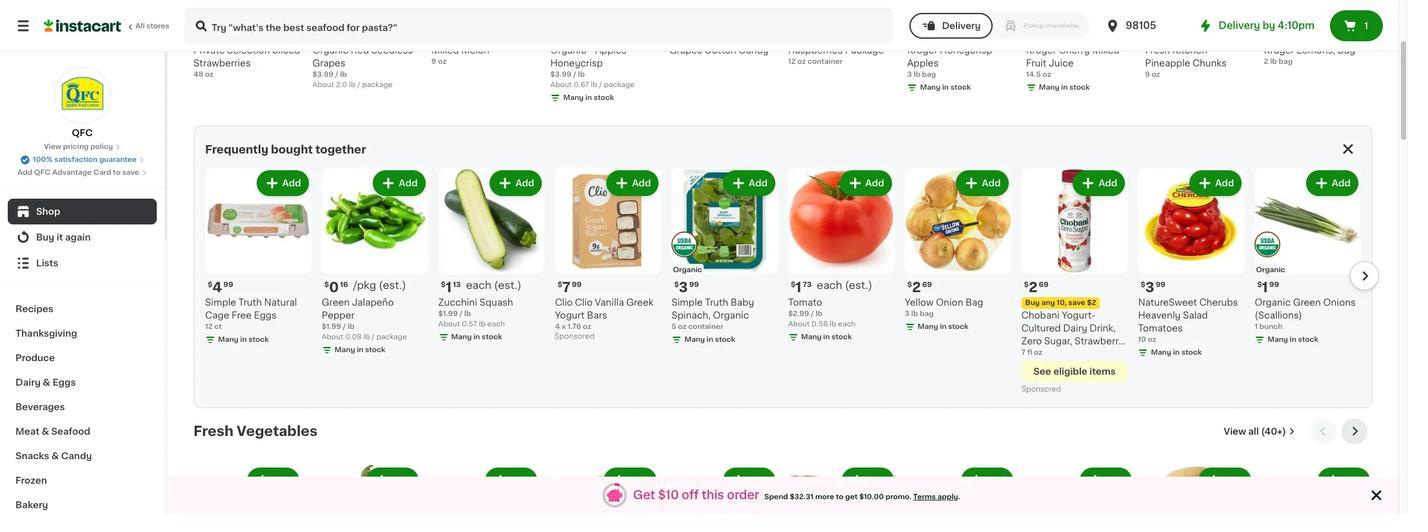 Task type: describe. For each thing, give the bounding box(es) containing it.
$1.13 each (estimated) element
[[438, 279, 545, 296]]

1 inside "button"
[[1365, 21, 1368, 30]]

$6.59 per pound element
[[669, 27, 778, 44]]

/pkg (est.) for 7
[[344, 28, 397, 38]]

98
[[329, 29, 339, 36]]

lb right 0.08
[[363, 333, 370, 340]]

$1.99 inside zucchini squash $1.99 / lb about 0.57 lb each
[[438, 310, 458, 317]]

$ 3 99 for simple truth baby spinach, organic
[[674, 280, 699, 294]]

1 for $ 1 73 each (est.)
[[796, 280, 802, 294]]

get $10 off this order spend $32.31 more to get $10.00 promo. terms apply .
[[633, 489, 960, 501]]

candy for snacks & candy
[[61, 452, 92, 461]]

2 up organic - apples - honeycrisp $3.99 / lb about 0.67 lb / package in the top left of the page
[[558, 29, 566, 42]]

many down tomatoes
[[1151, 349, 1172, 356]]

kitchen
[[1173, 46, 1207, 55]]

99 for kroger lemons, bag
[[1282, 29, 1292, 36]]

many in stock down bunch
[[1268, 336, 1319, 343]]

(scallions)
[[1255, 311, 1302, 320]]

(est.) inside $ 1 73 each (est.)
[[845, 280, 872, 290]]

all
[[135, 23, 145, 30]]

all
[[1248, 427, 1259, 436]]

product group containing 4
[[205, 168, 311, 348]]

snacks & candy link
[[8, 444, 157, 468]]

salad
[[1183, 311, 1208, 320]]

view for view pricing policy
[[44, 143, 61, 150]]

/ right 0.08
[[372, 333, 375, 340]]

many in stock down tomatoes
[[1151, 349, 1202, 356]]

0 horizontal spatial eggs
[[52, 378, 76, 387]]

1 for $ 1 99
[[1262, 280, 1268, 294]]

view pricing policy
[[44, 143, 113, 150]]

container inside 8 raspberries package 12 oz container
[[808, 58, 843, 65]]

lb up 0.57 at the bottom
[[464, 310, 471, 317]]

each inside "element"
[[466, 280, 492, 290]]

8 raspberries package 12 oz container
[[788, 29, 884, 65]]

lb up 0.67 at the top left of the page
[[578, 71, 585, 78]]

organic down item badge image
[[673, 266, 702, 273]]

naturesweet cherubs heavenly salad tomatoes 10 oz
[[1138, 298, 1238, 343]]

in down 0.57 at the bottom
[[473, 333, 480, 340]]

delivery for delivery
[[942, 21, 981, 30]]

squash
[[480, 298, 513, 307]]

(est.) for 7
[[370, 28, 397, 38]]

product group containing 0
[[322, 168, 428, 358]]

package inside organic - apples - honeycrisp $3.99 / lb about 0.67 lb / package
[[604, 82, 635, 89]]

many in stock down yellow onion bag 3 lb bag
[[918, 323, 969, 330]]

many down the 0.58
[[801, 333, 822, 340]]

baby
[[731, 298, 754, 307]]

buy it again link
[[8, 224, 157, 250]]

frozen
[[15, 476, 47, 485]]

save inside item carousel "region"
[[1068, 299, 1085, 306]]

lemons,
[[1297, 46, 1335, 55]]

instacart logo image
[[44, 18, 121, 34]]

stock down organic green onions (scallions) 1 bunch
[[1298, 336, 1319, 343]]

$1.99 inside green jalapeño pepper $1.99 / lb about 0.08 lb / package
[[322, 323, 341, 330]]

organic inside organic - apples - honeycrisp $3.99 / lb about 0.67 lb / package
[[550, 46, 586, 55]]

organic red seedless grapes $3.99 / lb about 2.0 lb / package
[[312, 46, 413, 89]]

bag for 2
[[920, 310, 934, 317]]

in down 0.08
[[357, 346, 363, 353]]

in down yellow onion bag 3 lb bag
[[940, 323, 947, 330]]

in down simple truth baby spinach, organic 5 oz container
[[707, 336, 713, 343]]

2 vertical spatial 7
[[1022, 349, 1026, 356]]

honeycrisp inside the kroger honeycrisp apples 3 lb bag
[[940, 46, 993, 55]]

100% satisfaction guarantee button
[[20, 152, 144, 165]]

bars
[[587, 311, 607, 320]]

organic up $ 1 99
[[1256, 266, 1285, 273]]

delivery for delivery by 4:10pm
[[1219, 21, 1260, 30]]

sugar,
[[1044, 337, 1072, 346]]

private
[[194, 46, 225, 55]]

0 horizontal spatial 9
[[201, 29, 210, 42]]

mixed inside kroger cherry mixed fruit juice 14.5 oz
[[1092, 46, 1120, 55]]

mixed inside the 3 mixed melon 9 oz
[[431, 46, 459, 55]]

10
[[1138, 336, 1146, 343]]

many down spinach,
[[685, 336, 705, 343]]

/ right '2.0'
[[357, 82, 360, 89]]

$ up spinach,
[[674, 281, 679, 288]]

product group containing 7
[[555, 168, 661, 344]]

items
[[1090, 367, 1116, 376]]

drink,
[[1090, 324, 1116, 333]]

$32.31
[[790, 493, 814, 500]]

many down 0.67 at the top left of the page
[[563, 94, 584, 102]]

produce link
[[8, 346, 157, 370]]

item carousel region containing fresh vegetables
[[194, 419, 1373, 514]]

lists
[[36, 259, 58, 268]]

qfc logo image
[[54, 67, 111, 124]]

/pkg (est.) for 0
[[353, 280, 406, 290]]

many in stock down 0.57 at the bottom
[[451, 333, 502, 340]]

1 vertical spatial sponsored badge image
[[1022, 386, 1061, 393]]

simple for 4
[[205, 298, 236, 307]]

$ up the cage
[[208, 281, 212, 288]]

bag for 8
[[922, 71, 936, 78]]

produce
[[15, 354, 55, 363]]

0.58
[[812, 320, 828, 328]]

98105 button
[[1105, 8, 1183, 44]]

organic - apples - honeycrisp $3.99 / lb about 0.67 lb / package
[[550, 46, 635, 89]]

together
[[315, 145, 366, 155]]

lb right the 0.58
[[830, 320, 836, 328]]

0 horizontal spatial save
[[122, 169, 139, 176]]

order
[[727, 489, 759, 501]]

lb up the 0.58
[[816, 310, 823, 317]]

section containing 4
[[187, 125, 1379, 408]]

each inside zucchini squash $1.99 / lb about 0.57 lb each
[[487, 320, 505, 328]]

stock down naturesweet cherubs heavenly salad tomatoes 10 oz
[[1182, 349, 1202, 356]]

snacks
[[15, 452, 49, 461]]

$ left 4:10pm
[[1267, 29, 1271, 36]]

package inside organic red seedless grapes $3.99 / lb about 2.0 lb / package
[[362, 82, 393, 89]]

many in stock down 0.08
[[335, 346, 386, 353]]

view for view all (40+)
[[1224, 427, 1246, 436]]

lb right 0.57 at the bottom
[[479, 320, 486, 328]]

natural
[[264, 298, 297, 307]]

9 inside $ 3 fresh kitchen pineapple chunks 9 oz
[[1145, 71, 1150, 78]]

bag for lemons,
[[1338, 46, 1356, 55]]

add qfc advantage card to save
[[18, 169, 139, 176]]

apples for lb
[[907, 59, 939, 68]]

terms apply button
[[913, 492, 958, 502]]

all stores link
[[44, 8, 170, 44]]

cultured
[[1022, 324, 1061, 333]]

organic inside simple truth baby spinach, organic 5 oz container
[[713, 311, 749, 320]]

3 inside yellow onion bag 3 lb bag
[[905, 310, 910, 317]]

green inside green jalapeño pepper $1.99 / lb about 0.08 lb / package
[[322, 298, 350, 307]]

$ inside $ 0 16
[[324, 281, 329, 288]]

$ inside $ 6 59
[[1029, 29, 1034, 36]]

$ inside $ 1 99
[[1257, 281, 1262, 288]]

69 for yellow onion bag
[[922, 281, 932, 288]]

dairy & eggs link
[[8, 370, 157, 395]]

stock down organic - apples - honeycrisp $3.99 / lb about 0.67 lb / package in the top left of the page
[[594, 94, 614, 102]]

0 horizontal spatial qfc
[[34, 169, 51, 176]]

seedless
[[371, 46, 413, 55]]

7 fl oz
[[1022, 349, 1043, 356]]

/ up '2.0'
[[335, 71, 338, 78]]

service type group
[[910, 13, 1090, 39]]

stock down the kroger honeycrisp apples 3 lb bag
[[951, 84, 971, 91]]

naturesweet
[[1138, 298, 1197, 307]]

item badge image
[[1255, 232, 1281, 258]]

pricing
[[63, 143, 89, 150]]

$3.99 inside organic red seedless grapes $3.99 / lb about 2.0 lb / package
[[312, 71, 334, 78]]

99 for private selection sliced strawberries
[[212, 29, 221, 36]]

many down 0.08
[[335, 346, 355, 353]]

fresh inside item carousel "region"
[[194, 424, 233, 438]]

get
[[845, 493, 858, 500]]

oz inside simple truth baby spinach, organic 5 oz container
[[678, 323, 687, 330]]

$ up yellow
[[908, 281, 912, 288]]

selection
[[227, 46, 270, 55]]

$2.69 per package (estimated) element
[[550, 27, 659, 44]]

about inside tomato $2.99 / lb about 0.58 lb each
[[788, 320, 810, 328]]

cherubs
[[1200, 298, 1238, 307]]

kroger cherry mixed fruit juice 14.5 oz
[[1026, 46, 1120, 78]]

0.67
[[574, 82, 589, 89]]

lb right 0.67 at the top left of the page
[[591, 82, 598, 89]]

0
[[329, 280, 339, 294]]

cotton
[[705, 46, 736, 55]]

buy for buy it again
[[36, 233, 54, 242]]

organic up $2.69 per package (estimated) element
[[552, 14, 581, 22]]

oz inside $ 3 fresh kitchen pineapple chunks 9 oz
[[1152, 71, 1160, 78]]

$ 1 73 each (est.)
[[791, 280, 872, 294]]

in down 0.67 at the top left of the page
[[585, 94, 592, 102]]

yellow onion bag 3 lb bag
[[905, 298, 983, 317]]

$7.98 per package (estimated) element
[[312, 27, 421, 44]]

59
[[1044, 29, 1054, 36]]

fresh inside $ 3 fresh kitchen pineapple chunks 9 oz
[[1145, 46, 1170, 55]]

in down the "free" at the bottom
[[240, 336, 247, 343]]

lb up '2.0'
[[340, 71, 347, 78]]

stock down green jalapeño pepper $1.99 / lb about 0.08 lb / package
[[365, 346, 386, 353]]

organic up '98'
[[314, 14, 343, 22]]

raspberries
[[788, 46, 843, 55]]

/ inside tomato $2.99 / lb about 0.58 lb each
[[811, 310, 814, 317]]

oz inside 8 raspberries package 12 oz container
[[798, 58, 806, 65]]

$ 3 99 for naturesweet cherubs heavenly salad tomatoes
[[1141, 280, 1166, 294]]

container inside simple truth baby spinach, organic 5 oz container
[[688, 323, 723, 330]]

Search field
[[186, 9, 892, 43]]

many down 0.57 at the bottom
[[451, 333, 472, 340]]

item carousel region containing 4
[[187, 163, 1379, 402]]

stock down simple truth baby spinach, organic 5 oz container
[[715, 336, 735, 343]]

recipes link
[[8, 297, 157, 321]]

1 for $ 1 13
[[446, 280, 452, 294]]

kroger inside the kroger lemons, bag 2 lb bag
[[1264, 46, 1295, 55]]

4 for simple truth natural cage free eggs
[[212, 280, 222, 294]]

1 clio from the left
[[555, 298, 573, 307]]

thanksgiving link
[[8, 321, 157, 346]]

many in stock down the kroger honeycrisp apples 3 lb bag
[[920, 84, 971, 91]]

$ 2 69 for yellow onion bag
[[908, 280, 932, 294]]

ct
[[214, 323, 222, 330]]

2.0
[[336, 82, 347, 89]]

delivery button
[[910, 13, 993, 39]]

& for dairy
[[43, 378, 50, 387]]

in down tomatoes
[[1173, 349, 1180, 356]]

$ 4 99 for simple truth natural cage free eggs
[[208, 280, 233, 294]]

bag for onion
[[966, 298, 983, 307]]

many in stock down the 0.58
[[801, 333, 852, 340]]

$1.73 each (estimated) element
[[788, 279, 895, 296]]

about inside green jalapeño pepper $1.99 / lb about 0.08 lb / package
[[322, 333, 343, 340]]

truth for 4
[[238, 298, 262, 307]]

fruit
[[1026, 59, 1047, 68]]

honeycrisp inside organic - apples - honeycrisp $3.99 / lb about 0.67 lb / package
[[550, 59, 603, 68]]

x
[[562, 323, 566, 330]]

$10.00
[[859, 493, 884, 500]]

/ right 0.67 at the top left of the page
[[599, 82, 602, 89]]

meat & seafood
[[15, 427, 90, 436]]

view all (40+)
[[1224, 427, 1286, 436]]

(est.) for 0
[[379, 280, 406, 290]]

many down bunch
[[1268, 336, 1288, 343]]

2 6 from the left
[[677, 29, 686, 42]]

5
[[672, 323, 676, 330]]

fl
[[1027, 349, 1032, 356]]

1 horizontal spatial qfc
[[72, 128, 93, 137]]

10,
[[1057, 299, 1067, 306]]

get $10 off this order status
[[628, 489, 965, 502]]

2 up chobani
[[1029, 280, 1038, 294]]

many down 'ct'
[[218, 336, 238, 343]]

stock down yellow onion bag 3 lb bag
[[948, 323, 969, 330]]

simple truth natural cage free eggs 12 ct
[[205, 298, 297, 330]]

frequently
[[205, 145, 268, 155]]

4 inside 'clio clio vanilla greek yogurt bars 4 x 1.76 oz'
[[555, 323, 560, 330]]

spinach,
[[672, 311, 711, 320]]

lb up 0.08
[[348, 323, 355, 330]]

in down the kroger honeycrisp apples 3 lb bag
[[942, 84, 949, 91]]

each inside $ 1 73 each (est.)
[[817, 280, 842, 290]]

see eligible items button
[[1022, 360, 1128, 382]]

again
[[65, 233, 91, 242]]

kroger lemons, bag 2 lb bag
[[1264, 46, 1356, 65]]

organic green onions (scallions) 1 bunch
[[1255, 298, 1356, 330]]

package inside green jalapeño pepper $1.99 / lb about 0.08 lb / package
[[377, 333, 407, 340]]

inspired
[[1080, 350, 1117, 359]]

red
[[351, 46, 369, 55]]

many in stock down juice
[[1039, 84, 1090, 91]]

private selection sliced strawberries 48 oz
[[194, 46, 300, 78]]

99 for simple truth natural cage free eggs
[[223, 281, 233, 288]]



Task type: vqa. For each thing, say whether or not it's contained in the screenshot.
apples within the the Kroger Honeycrisp Apples 3 lb bag
yes



Task type: locate. For each thing, give the bounding box(es) containing it.
0 vertical spatial &
[[43, 378, 50, 387]]

2 clio from the left
[[575, 298, 593, 307]]

grapes up '2.0'
[[312, 59, 345, 68]]

$3.99 down search field at the top of the page
[[550, 71, 572, 78]]

to inside get $10 off this order spend $32.31 more to get $10.00 promo. terms apply .
[[836, 493, 844, 500]]

$1.99
[[438, 310, 458, 317], [322, 323, 341, 330]]

(est.) inside $1.13 each (estimated) "element"
[[494, 280, 522, 290]]

clio up yogurt
[[555, 298, 573, 307]]

1 horizontal spatial 4
[[555, 323, 560, 330]]

item badge image
[[672, 232, 697, 258]]

thanksgiving
[[15, 329, 77, 338]]

12 left 'ct'
[[205, 323, 213, 330]]

69 for buy any 10, save $2
[[1039, 281, 1049, 288]]

0 vertical spatial bag
[[1338, 46, 1356, 55]]

stock down zucchini squash $1.99 / lb about 0.57 lb each
[[482, 333, 502, 340]]

buy it again
[[36, 233, 91, 242]]

3 inside the kroger honeycrisp apples 3 lb bag
[[907, 71, 912, 78]]

buy for buy any 10, save $2
[[1025, 299, 1040, 306]]

1 vertical spatial buy
[[1025, 299, 1040, 306]]

lb down by
[[1270, 58, 1277, 65]]

honeycrisp up 0.67 at the top left of the page
[[550, 59, 603, 68]]

0 vertical spatial candy
[[739, 46, 769, 55]]

green inside organic green onions (scallions) 1 bunch
[[1293, 298, 1321, 307]]

$ 2 69 up the any on the right
[[1024, 280, 1049, 294]]

$ inside $ 7 99
[[558, 281, 562, 288]]

apply
[[938, 493, 958, 500]]

organic down baby
[[713, 311, 749, 320]]

sponsored badge image
[[555, 333, 594, 340], [1022, 386, 1061, 393]]

green up (scallions)
[[1293, 298, 1321, 307]]

1 horizontal spatial 6
[[1034, 29, 1043, 42]]

candy down seafood
[[61, 452, 92, 461]]

$ 3 fresh kitchen pineapple chunks 9 oz
[[1145, 29, 1227, 78]]

beverages link
[[8, 395, 157, 419]]

truth left baby
[[705, 298, 728, 307]]

0 horizontal spatial simple
[[205, 298, 236, 307]]

clio clio vanilla greek yogurt bars 4 x 1.76 oz
[[555, 298, 654, 330]]

1 vertical spatial candy
[[61, 452, 92, 461]]

2 vertical spatial &
[[51, 452, 59, 461]]

8 up raspberries
[[796, 29, 805, 42]]

1 6 from the left
[[1034, 29, 1043, 42]]

each inside tomato $2.99 / lb about 0.58 lb each
[[838, 320, 856, 328]]

1 horizontal spatial kroger
[[1026, 46, 1057, 55]]

69 up the any on the right
[[1039, 281, 1049, 288]]

many in stock down 0.67 at the top left of the page
[[563, 94, 614, 102]]

4 for kroger lemons, bag
[[1271, 29, 1281, 42]]

0 vertical spatial save
[[122, 169, 139, 176]]

1 horizontal spatial -
[[629, 46, 633, 55]]

lb down the $ 8 99
[[914, 71, 920, 78]]

about left '2.0'
[[312, 82, 334, 89]]

& inside dairy & eggs link
[[43, 378, 50, 387]]

1 horizontal spatial $3.99
[[550, 71, 572, 78]]

pineapple
[[1145, 59, 1190, 68]]

kroger inside the kroger honeycrisp apples 3 lb bag
[[907, 46, 938, 55]]

$ inside $ 1 73 each (est.)
[[791, 281, 796, 288]]

oz inside private selection sliced strawberries 48 oz
[[205, 71, 214, 78]]

0 vertical spatial $1.99
[[438, 310, 458, 317]]

0 vertical spatial 4
[[1271, 29, 1281, 42]]

fresh vegetables
[[194, 424, 317, 438]]

1 vertical spatial container
[[688, 323, 723, 330]]

1 horizontal spatial honeycrisp
[[940, 46, 993, 55]]

None search field
[[184, 8, 893, 44]]

$3.99 down $ 7 98 at the left top of the page
[[312, 71, 334, 78]]

4
[[1271, 29, 1281, 42], [212, 280, 222, 294], [555, 323, 560, 330]]

1 horizontal spatial view
[[1224, 427, 1246, 436]]

eligible
[[1054, 367, 1088, 376]]

0.57
[[462, 320, 477, 328]]

2 $3.99 from the left
[[550, 71, 572, 78]]

many down "14.5"
[[1039, 84, 1060, 91]]

apples for honeycrisp
[[595, 46, 627, 55]]

2 8 from the left
[[915, 29, 924, 42]]

candy right cotton
[[739, 46, 769, 55]]

12 inside the simple truth natural cage free eggs 12 ct
[[205, 323, 213, 330]]

about inside organic red seedless grapes $3.99 / lb about 2.0 lb / package
[[312, 82, 334, 89]]

1 vertical spatial fresh
[[194, 424, 233, 438]]

onions
[[1323, 298, 1356, 307]]

0 horizontal spatial honeycrisp
[[550, 59, 603, 68]]

kroger inside kroger cherry mixed fruit juice 14.5 oz
[[1026, 46, 1057, 55]]

1 vertical spatial /pkg (est.)
[[353, 280, 406, 290]]

advantage
[[52, 169, 92, 176]]

& right meat
[[42, 427, 49, 436]]

about inside zucchini squash $1.99 / lb about 0.57 lb each
[[438, 320, 460, 328]]

0 horizontal spatial truth
[[238, 298, 262, 307]]

2 mixed from the left
[[1092, 46, 1120, 55]]

in down juice
[[1061, 84, 1068, 91]]

bag inside the kroger lemons, bag 2 lb bag
[[1338, 46, 1356, 55]]

0 vertical spatial qfc
[[72, 128, 93, 137]]

$ 4 99 inside section
[[208, 280, 233, 294]]

98105
[[1126, 21, 1157, 30]]

2 up yellow
[[912, 280, 921, 294]]

$ left 13
[[441, 281, 446, 288]]

99 right by
[[1282, 29, 1292, 36]]

sponsored badge image down 1.76
[[555, 333, 594, 340]]

off
[[682, 489, 699, 501]]

candy
[[739, 46, 769, 55], [61, 452, 92, 461]]

1 vertical spatial to
[[836, 493, 844, 500]]

grapes inside organic red seedless grapes $3.99 / lb about 2.0 lb / package
[[312, 59, 345, 68]]

2 simple from the left
[[672, 298, 703, 307]]

1 vertical spatial apples
[[907, 59, 939, 68]]

0 horizontal spatial apples
[[595, 46, 627, 55]]

0 horizontal spatial 12
[[205, 323, 213, 330]]

$ 4 99 up the kroger lemons, bag 2 lb bag
[[1267, 29, 1292, 42]]

1 horizontal spatial 12
[[788, 58, 796, 65]]

buy left 'it'
[[36, 233, 54, 242]]

2 vertical spatial bag
[[920, 310, 934, 317]]

1 vertical spatial &
[[42, 427, 49, 436]]

truth
[[238, 298, 262, 307], [705, 298, 728, 307]]

0 vertical spatial item carousel region
[[187, 163, 1379, 402]]

chunks
[[1193, 59, 1227, 68]]

/ down pepper
[[343, 323, 346, 330]]

zucchini squash $1.99 / lb about 0.57 lb each
[[438, 298, 513, 328]]

1 horizontal spatial $1.99
[[438, 310, 458, 317]]

qfc up view pricing policy "link"
[[72, 128, 93, 137]]

many in stock down simple truth baby spinach, organic 5 oz container
[[685, 336, 735, 343]]

99 inside $ 9 99
[[212, 29, 221, 36]]

$1.99 down pepper
[[322, 323, 341, 330]]

7 inside '$7.98 per package (estimated)' element
[[320, 29, 328, 42]]

& inside meat & seafood link
[[42, 427, 49, 436]]

0 horizontal spatial 4
[[212, 280, 222, 294]]

1 - from the left
[[589, 46, 593, 55]]

simple for 3
[[672, 298, 703, 307]]

0 horizontal spatial bag
[[966, 298, 983, 307]]

1 simple from the left
[[205, 298, 236, 307]]

8 up the kroger honeycrisp apples 3 lb bag
[[915, 29, 924, 42]]

oz inside naturesweet cherubs heavenly salad tomatoes 10 oz
[[1148, 336, 1156, 343]]

1 horizontal spatial to
[[836, 493, 844, 500]]

99 inside the $ 8 99
[[925, 29, 935, 36]]

section
[[187, 125, 1379, 408]]

0 horizontal spatial to
[[113, 169, 121, 176]]

1 kroger from the left
[[1026, 46, 1057, 55]]

eggs inside the simple truth natural cage free eggs 12 ct
[[254, 311, 277, 320]]

14.5
[[1026, 71, 1041, 78]]

organic up (scallions)
[[1255, 298, 1291, 307]]

69
[[922, 281, 932, 288], [1039, 281, 1049, 288]]

0 vertical spatial to
[[113, 169, 121, 176]]

-
[[589, 46, 593, 55], [629, 46, 633, 55]]

(40+)
[[1261, 427, 1286, 436]]

/pkg inside '$7.98 per package (estimated)' element
[[344, 28, 367, 38]]

1 vertical spatial $ 4 99
[[208, 280, 233, 294]]

many down the kroger honeycrisp apples 3 lb bag
[[920, 84, 941, 91]]

many in stock down the "free" at the bottom
[[218, 336, 269, 343]]

$ up naturesweet
[[1141, 281, 1146, 288]]

$ inside $ 9 99
[[196, 29, 201, 36]]

1 horizontal spatial mixed
[[1092, 46, 1120, 55]]

2 down delivery by 4:10pm
[[1264, 58, 1269, 65]]

1 horizontal spatial save
[[1068, 299, 1085, 306]]

/ inside zucchini squash $1.99 / lb about 0.57 lb each
[[460, 310, 463, 317]]

$ up private
[[196, 29, 201, 36]]

about left 0.08
[[322, 333, 343, 340]]

cage
[[205, 311, 229, 320]]

1 vertical spatial item carousel region
[[194, 419, 1373, 514]]

/ up 0.67 at the top left of the page
[[573, 71, 576, 78]]

buy inside "link"
[[36, 233, 54, 242]]

1 vertical spatial honeycrisp
[[550, 59, 603, 68]]

about inside organic - apples - honeycrisp $3.99 / lb about 0.67 lb / package
[[550, 82, 572, 89]]

bag down the $ 8 99
[[922, 71, 936, 78]]

simple inside simple truth baby spinach, organic 5 oz container
[[672, 298, 703, 307]]

bag inside the kroger lemons, bag 2 lb bag
[[1279, 58, 1293, 65]]

stock down tomato $2.99 / lb about 0.58 lb each
[[832, 333, 852, 340]]

lb inside yellow onion bag 3 lb bag
[[911, 310, 918, 317]]

cherry
[[1059, 46, 1090, 55]]

1 8 from the left
[[796, 29, 805, 42]]

honeycrisp down delivery button
[[940, 46, 993, 55]]

0 vertical spatial dairy
[[1063, 324, 1087, 333]]

$ 8 99
[[910, 29, 935, 42]]

2 horizontal spatial kroger
[[1264, 46, 1295, 55]]

(est.) inside '$7.98 per package (estimated)' element
[[370, 28, 397, 38]]

48
[[194, 71, 203, 78]]

1 vertical spatial view
[[1224, 427, 1246, 436]]

0 vertical spatial apples
[[595, 46, 627, 55]]

mixed right cherry
[[1092, 46, 1120, 55]]

1 vertical spatial 12
[[205, 323, 213, 330]]

apples inside the kroger honeycrisp apples 3 lb bag
[[907, 59, 939, 68]]

0 vertical spatial sponsored badge image
[[555, 333, 594, 340]]

dairy inside chobani yogurt- cultured dairy drink, zero sugar, strawberry cheesecake inspired
[[1063, 324, 1087, 333]]

1 horizontal spatial fresh
[[1145, 46, 1170, 55]]

1 vertical spatial 9
[[431, 58, 436, 65]]

0 vertical spatial /pkg
[[344, 28, 367, 38]]

view pricing policy link
[[44, 142, 121, 152]]

/
[[335, 71, 338, 78], [573, 71, 576, 78], [357, 82, 360, 89], [599, 82, 602, 89], [460, 310, 463, 317], [811, 310, 814, 317], [343, 323, 346, 330], [372, 333, 375, 340]]

delivery
[[1219, 21, 1260, 30], [942, 21, 981, 30]]

99 inside $ 1 99
[[1269, 281, 1279, 288]]

99 for naturesweet cherubs heavenly salad tomatoes
[[1156, 281, 1166, 288]]

add qfc advantage card to save link
[[18, 168, 147, 178]]

greek
[[626, 298, 654, 307]]

4 up the kroger lemons, bag 2 lb bag
[[1271, 29, 1281, 42]]

product group
[[205, 168, 311, 348], [322, 168, 428, 358], [438, 168, 545, 345], [555, 168, 661, 344], [672, 168, 778, 348], [788, 168, 895, 345], [905, 168, 1011, 335], [1022, 168, 1128, 397], [1138, 168, 1245, 360], [1255, 168, 1361, 348], [194, 465, 302, 514], [312, 465, 421, 514], [431, 465, 540, 514], [550, 465, 659, 514], [669, 465, 778, 514], [788, 465, 897, 514], [907, 465, 1016, 514], [1026, 465, 1135, 514], [1145, 465, 1254, 514], [1264, 465, 1373, 514]]

1 inside organic green onions (scallions) 1 bunch
[[1255, 323, 1258, 330]]

$ inside $ 7 98
[[315, 29, 320, 36]]

1 inside $ 1 73 each (est.)
[[796, 280, 802, 294]]

1 horizontal spatial apples
[[907, 59, 939, 68]]

0 horizontal spatial 8
[[796, 29, 805, 42]]

2 green from the left
[[1293, 298, 1321, 307]]

(est.) inside $0.16 per package (estimated) element
[[379, 280, 406, 290]]

2 $ 3 99 from the left
[[674, 280, 699, 294]]

99 up yogurt
[[572, 281, 582, 288]]

kroger for 8
[[907, 46, 938, 55]]

1 green from the left
[[322, 298, 350, 307]]

oz inside kroger cherry mixed fruit juice 14.5 oz
[[1043, 71, 1051, 78]]

green
[[322, 298, 350, 307], [1293, 298, 1321, 307]]

1 vertical spatial save
[[1068, 299, 1085, 306]]

1 horizontal spatial 8
[[915, 29, 924, 42]]

0 vertical spatial bag
[[1279, 58, 1293, 65]]

99 for clio clio vanilla greek yogurt bars
[[572, 281, 582, 288]]

0 vertical spatial eggs
[[254, 311, 277, 320]]

bag
[[1279, 58, 1293, 65], [922, 71, 936, 78], [920, 310, 934, 317]]

0 horizontal spatial kroger
[[907, 46, 938, 55]]

strawberry
[[1075, 337, 1125, 346]]

12 inside 8 raspberries package 12 oz container
[[788, 58, 796, 65]]

frequently bought together
[[205, 145, 366, 155]]

1 horizontal spatial clio
[[575, 298, 593, 307]]

3 kroger from the left
[[1264, 46, 1295, 55]]

1 horizontal spatial grapes
[[669, 46, 702, 55]]

get
[[633, 489, 655, 501]]

recipes
[[15, 304, 53, 314]]

0 horizontal spatial delivery
[[942, 21, 981, 30]]

0 horizontal spatial $ 4 99
[[208, 280, 233, 294]]

sliced
[[272, 46, 300, 55]]

& for snacks
[[51, 452, 59, 461]]

each down the squash
[[487, 320, 505, 328]]

/pkg up jalapeño
[[353, 280, 376, 290]]

truth for 3
[[705, 298, 728, 307]]

$ 4 99 for kroger lemons, bag
[[1267, 29, 1292, 42]]

2 - from the left
[[629, 46, 633, 55]]

$ left 16
[[324, 281, 329, 288]]

free
[[232, 311, 252, 320]]

guarantee
[[99, 156, 137, 163]]

2 inside the kroger lemons, bag 2 lb bag
[[1264, 58, 1269, 65]]

1 truth from the left
[[238, 298, 262, 307]]

9
[[201, 29, 210, 42], [431, 58, 436, 65], [1145, 71, 1150, 78]]

view inside "link"
[[44, 143, 61, 150]]

2 69 from the left
[[1039, 281, 1049, 288]]

kroger down the $ 8 99
[[907, 46, 938, 55]]

stock down kroger cherry mixed fruit juice 14.5 oz
[[1070, 84, 1090, 91]]

organic down $ 7 98 at the left top of the page
[[312, 46, 349, 55]]

item carousel region
[[187, 163, 1379, 402], [194, 419, 1373, 514]]

1 $ 2 69 from the left
[[908, 280, 932, 294]]

1 vertical spatial $1.99
[[322, 323, 341, 330]]

about
[[312, 82, 334, 89], [550, 82, 572, 89], [438, 320, 460, 328], [788, 320, 810, 328], [322, 333, 343, 340]]

$ inside "$ 1 13"
[[441, 281, 446, 288]]

$ left 73
[[791, 281, 796, 288]]

/pkg
[[344, 28, 367, 38], [353, 280, 376, 290]]

/pkg (est.) inside $0.16 per package (estimated) element
[[353, 280, 406, 290]]

stock down the simple truth natural cage free eggs 12 ct
[[249, 336, 269, 343]]

$ 1 13
[[441, 280, 461, 294]]

1 horizontal spatial 69
[[1039, 281, 1049, 288]]

$ inside $ 3 fresh kitchen pineapple chunks 9 oz
[[1148, 29, 1152, 36]]

organic inside organic green onions (scallions) 1 bunch
[[1255, 298, 1291, 307]]

simple inside the simple truth natural cage free eggs 12 ct
[[205, 298, 236, 307]]

2 $ 2 69 from the left
[[1024, 280, 1049, 294]]

view
[[44, 143, 61, 150], [1224, 427, 1246, 436]]

$ 7 98
[[315, 29, 339, 42]]

vanilla
[[595, 298, 624, 307]]

candy for grapes   cotton candy
[[739, 46, 769, 55]]

dairy & eggs
[[15, 378, 76, 387]]

$ up chobani
[[1024, 281, 1029, 288]]

seafood
[[51, 427, 90, 436]]

lists link
[[8, 250, 157, 276]]

99 for kroger honeycrisp apples
[[925, 29, 935, 36]]

1 vertical spatial /pkg
[[353, 280, 376, 290]]

1 horizontal spatial simple
[[672, 298, 703, 307]]

honeycrisp
[[940, 46, 993, 55], [550, 59, 603, 68]]

1 inside "element"
[[446, 280, 452, 294]]

8 inside 8 raspberries package 12 oz container
[[796, 29, 805, 42]]

7 for $ 7 98
[[320, 29, 328, 42]]

simple
[[205, 298, 236, 307], [672, 298, 703, 307]]

0 vertical spatial grapes
[[669, 46, 702, 55]]

buy up chobani
[[1025, 299, 1040, 306]]

$ up the kroger honeycrisp apples 3 lb bag
[[910, 29, 915, 36]]

/pkg up red
[[344, 28, 367, 38]]

1 vertical spatial dairy
[[15, 378, 41, 387]]

8
[[796, 29, 805, 42], [915, 29, 924, 42]]

1 horizontal spatial 9
[[431, 58, 436, 65]]

/pkg for 7
[[344, 28, 367, 38]]

many down yellow onion bag 3 lb bag
[[918, 323, 938, 330]]

99 up (scallions)
[[1269, 281, 1279, 288]]

dairy down yogurt-
[[1063, 324, 1087, 333]]

2 truth from the left
[[705, 298, 728, 307]]

/pkg for 0
[[353, 280, 376, 290]]

bag inside the kroger honeycrisp apples 3 lb bag
[[922, 71, 936, 78]]

0 horizontal spatial grapes
[[312, 59, 345, 68]]

(est.)
[[370, 28, 397, 38], [379, 280, 406, 290], [494, 280, 522, 290], [845, 280, 872, 290]]

it
[[57, 233, 63, 242]]

$3.99 inside organic - apples - honeycrisp $3.99 / lb about 0.67 lb / package
[[550, 71, 572, 78]]

99 for organic green onions (scallions)
[[1269, 281, 1279, 288]]

1 69 from the left
[[922, 281, 932, 288]]

more
[[815, 493, 834, 500]]

lb right '2.0'
[[349, 82, 356, 89]]

each (est.)
[[466, 280, 522, 290]]

dairy
[[1063, 324, 1087, 333], [15, 378, 41, 387]]

oz inside 'clio clio vanilla greek yogurt bars 4 x 1.76 oz'
[[583, 323, 591, 330]]

3 inside the 3 mixed melon 9 oz
[[439, 29, 448, 42]]

kroger honeycrisp apples 3 lb bag
[[907, 46, 993, 78]]

lb inside the kroger honeycrisp apples 3 lb bag
[[914, 71, 920, 78]]

0 horizontal spatial -
[[589, 46, 593, 55]]

$ 0 16
[[324, 280, 348, 294]]

1 vertical spatial grapes
[[312, 59, 345, 68]]

0 horizontal spatial $3.99
[[312, 71, 334, 78]]

1 mixed from the left
[[431, 46, 459, 55]]

apples inside organic - apples - honeycrisp $3.99 / lb about 0.67 lb / package
[[595, 46, 627, 55]]

0 vertical spatial 12
[[788, 58, 796, 65]]

0 horizontal spatial container
[[688, 323, 723, 330]]

/pkg (est.) inside '$7.98 per package (estimated)' element
[[344, 28, 397, 38]]

bag inside yellow onion bag 3 lb bag
[[920, 310, 934, 317]]

$
[[196, 29, 201, 36], [1029, 29, 1034, 36], [315, 29, 320, 36], [910, 29, 915, 36], [1148, 29, 1152, 36], [1267, 29, 1271, 36], [208, 281, 212, 288], [324, 281, 329, 288], [441, 281, 446, 288], [558, 281, 562, 288], [791, 281, 796, 288], [908, 281, 912, 288], [1024, 281, 1029, 288], [1141, 281, 1146, 288], [674, 281, 679, 288], [1257, 281, 1262, 288]]

1 horizontal spatial truth
[[705, 298, 728, 307]]

grapes   cotton candy
[[669, 46, 769, 55]]

oz inside the 3 mixed melon 9 oz
[[438, 58, 447, 65]]

bag down 1 "button"
[[1338, 46, 1356, 55]]

yogurt
[[555, 311, 585, 320]]

yogurt-
[[1062, 311, 1096, 320]]

$ 2 69 for buy any 10, save $2
[[1024, 280, 1049, 294]]

0 horizontal spatial view
[[44, 143, 61, 150]]

add inside "add qfc advantage card to save" link
[[18, 169, 32, 176]]

1 horizontal spatial 7
[[562, 280, 571, 294]]

view inside popup button
[[1224, 427, 1246, 436]]

(est.) for 1
[[494, 280, 522, 290]]

2 horizontal spatial 7
[[1022, 349, 1026, 356]]

1 vertical spatial bag
[[922, 71, 936, 78]]

$ 9 99
[[196, 29, 221, 42]]

0 horizontal spatial dairy
[[15, 378, 41, 387]]

each right 13
[[466, 280, 492, 290]]

in down organic green onions (scallions) 1 bunch
[[1290, 336, 1297, 343]]

bag
[[1338, 46, 1356, 55], [966, 298, 983, 307]]

7 for $ 7 99
[[562, 280, 571, 294]]

close image
[[1369, 488, 1384, 503]]

& inside snacks & candy link
[[51, 452, 59, 461]]

apples down $2.69 per package (estimated) element
[[595, 46, 627, 55]]

99 for simple truth baby spinach, organic
[[689, 281, 699, 288]]

99 up the kroger honeycrisp apples 3 lb bag
[[925, 29, 935, 36]]

2 vertical spatial 4
[[555, 323, 560, 330]]

0 vertical spatial fresh
[[1145, 46, 1170, 55]]

delivery inside button
[[942, 21, 981, 30]]

100%
[[33, 156, 53, 163]]

kroger for 6
[[1026, 46, 1057, 55]]

melon
[[461, 46, 490, 55]]

$ up pineapple
[[1148, 29, 1152, 36]]

apples
[[595, 46, 627, 55], [907, 59, 939, 68]]

99 inside $ 7 99
[[572, 281, 582, 288]]

$ inside the $ 8 99
[[910, 29, 915, 36]]

bag inside yellow onion bag 3 lb bag
[[966, 298, 983, 307]]

qfc link
[[54, 67, 111, 139]]

truth up the "free" at the bottom
[[238, 298, 262, 307]]

view up 100%
[[44, 143, 61, 150]]

0 horizontal spatial mixed
[[431, 46, 459, 55]]

3 mixed melon 9 oz
[[431, 29, 490, 65]]

package
[[362, 82, 393, 89], [604, 82, 635, 89], [377, 333, 407, 340]]

3 inside $ 3 fresh kitchen pineapple chunks 9 oz
[[1152, 29, 1161, 42]]

$2.99
[[788, 310, 809, 317]]

& for meat
[[42, 427, 49, 436]]

0 vertical spatial buy
[[36, 233, 54, 242]]

save down guarantee
[[122, 169, 139, 176]]

terms
[[913, 493, 936, 500]]

2 kroger from the left
[[907, 46, 938, 55]]

0 horizontal spatial $ 2 69
[[908, 280, 932, 294]]

in down the 0.58
[[823, 333, 830, 340]]

zero
[[1022, 337, 1042, 346]]

oz
[[438, 58, 447, 65], [798, 58, 806, 65], [205, 71, 214, 78], [1043, 71, 1051, 78], [1152, 71, 1160, 78], [583, 323, 591, 330], [678, 323, 687, 330], [1148, 336, 1156, 343], [1034, 349, 1043, 356]]

package right '2.0'
[[362, 82, 393, 89]]

9 inside the 3 mixed melon 9 oz
[[431, 58, 436, 65]]

0 vertical spatial container
[[808, 58, 843, 65]]

1 $ 3 99 from the left
[[1141, 280, 1166, 294]]

to
[[113, 169, 121, 176], [836, 493, 844, 500]]

0 horizontal spatial sponsored badge image
[[555, 333, 594, 340]]

beverages
[[15, 403, 65, 412]]

$1.99 down zucchini
[[438, 310, 458, 317]]

buy inside item carousel "region"
[[1025, 299, 1040, 306]]

0 horizontal spatial $ 3 99
[[674, 280, 699, 294]]

0 horizontal spatial buy
[[36, 233, 54, 242]]

grapes
[[669, 46, 702, 55], [312, 59, 345, 68]]

$0.16 per package (estimated) element
[[322, 279, 428, 296]]

many in stock
[[1039, 84, 1090, 91], [920, 84, 971, 91], [563, 94, 614, 102], [918, 323, 969, 330], [451, 333, 502, 340], [801, 333, 852, 340], [218, 336, 269, 343], [685, 336, 735, 343], [1268, 336, 1319, 343], [335, 346, 386, 353], [1151, 349, 1202, 356]]

1 $3.99 from the left
[[312, 71, 334, 78]]

2 horizontal spatial 4
[[1271, 29, 1281, 42]]

$2
[[1087, 299, 1096, 306]]

to down guarantee
[[113, 169, 121, 176]]

$ up (scallions)
[[1257, 281, 1262, 288]]

1 horizontal spatial $ 4 99
[[1267, 29, 1292, 42]]

6 left 59
[[1034, 29, 1043, 42]]

6 up grapes   cotton candy
[[677, 29, 686, 42]]

bag down 4:10pm
[[1279, 58, 1293, 65]]

lb inside the kroger lemons, bag 2 lb bag
[[1270, 58, 1277, 65]]

0 vertical spatial $ 4 99
[[1267, 29, 1292, 42]]

0 horizontal spatial $1.99
[[322, 323, 341, 330]]

truth inside simple truth baby spinach, organic 5 oz container
[[705, 298, 728, 307]]

1 vertical spatial bag
[[966, 298, 983, 307]]

organic inside organic red seedless grapes $3.99 / lb about 2.0 lb / package
[[312, 46, 349, 55]]

99 up the cage
[[223, 281, 233, 288]]



